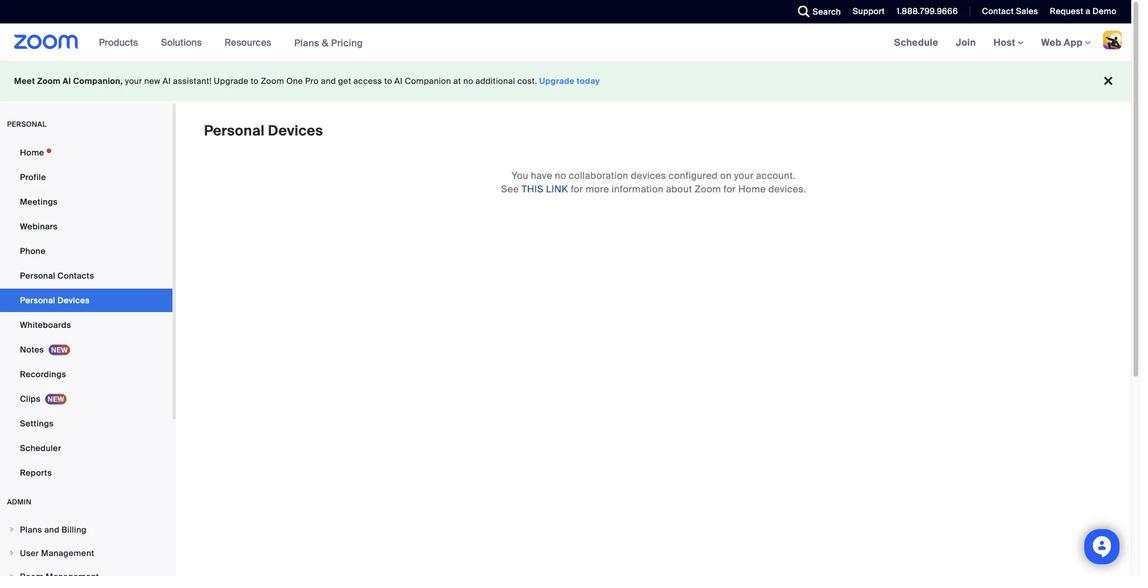 Task type: vqa. For each thing, say whether or not it's contained in the screenshot.
about
yes



Task type: locate. For each thing, give the bounding box(es) containing it.
1 horizontal spatial plans
[[294, 37, 320, 49]]

1.888.799.9666
[[897, 6, 959, 17]]

right image left user
[[8, 550, 15, 557]]

right image
[[8, 573, 15, 576]]

your left new
[[125, 76, 142, 87]]

no right at
[[464, 76, 474, 87]]

admin menu menu
[[0, 519, 173, 576]]

user management
[[20, 548, 94, 559]]

1 vertical spatial devices
[[58, 295, 90, 306]]

join
[[957, 36, 977, 48]]

plans
[[294, 37, 320, 49], [20, 524, 42, 535]]

solutions button
[[161, 23, 207, 61]]

settings
[[20, 418, 54, 429]]

0 horizontal spatial ai
[[63, 76, 71, 87]]

companion
[[405, 76, 451, 87]]

see
[[501, 183, 519, 195]]

2 for from the left
[[724, 183, 736, 195]]

meet
[[14, 76, 35, 87]]

1 horizontal spatial home
[[739, 183, 766, 195]]

ai
[[63, 76, 71, 87], [163, 76, 171, 87], [395, 76, 403, 87]]

whiteboards link
[[0, 313, 173, 337]]

devices down 'one'
[[268, 122, 323, 140]]

banner
[[0, 23, 1132, 62]]

0 horizontal spatial upgrade
[[214, 76, 249, 87]]

support link
[[844, 0, 888, 23], [853, 6, 885, 17]]

billing
[[62, 524, 87, 535]]

right image inside plans and billing menu item
[[8, 526, 15, 533]]

home
[[20, 147, 44, 158], [739, 183, 766, 195]]

plans inside menu item
[[20, 524, 42, 535]]

and inside meet zoom ai companion, footer
[[321, 76, 336, 87]]

0 vertical spatial plans
[[294, 37, 320, 49]]

zoom down configured at the right top
[[695, 183, 722, 195]]

whiteboards
[[20, 320, 71, 330]]

2 horizontal spatial zoom
[[695, 183, 722, 195]]

1 horizontal spatial ai
[[163, 76, 171, 87]]

0 vertical spatial no
[[464, 76, 474, 87]]

1 vertical spatial home
[[739, 183, 766, 195]]

for down on
[[724, 183, 736, 195]]

0 vertical spatial right image
[[8, 526, 15, 533]]

to
[[251, 76, 259, 87], [385, 76, 393, 87]]

1 to from the left
[[251, 76, 259, 87]]

2 vertical spatial personal
[[20, 295, 55, 306]]

1 vertical spatial personal
[[20, 270, 55, 281]]

0 horizontal spatial devices
[[58, 295, 90, 306]]

1 upgrade from the left
[[214, 76, 249, 87]]

1 horizontal spatial zoom
[[261, 76, 284, 87]]

scheduler
[[20, 443, 61, 454]]

1 horizontal spatial devices
[[268, 122, 323, 140]]

ai left companion,
[[63, 76, 71, 87]]

0 vertical spatial and
[[321, 76, 336, 87]]

personal devices down 'one'
[[204, 122, 323, 140]]

1 horizontal spatial upgrade
[[540, 76, 575, 87]]

menu item
[[0, 566, 173, 576]]

demo
[[1093, 6, 1117, 17]]

settings link
[[0, 412, 173, 435]]

solutions
[[161, 36, 202, 48]]

1 vertical spatial no
[[555, 169, 567, 182]]

1 vertical spatial personal devices
[[20, 295, 90, 306]]

2 horizontal spatial ai
[[395, 76, 403, 87]]

0 horizontal spatial personal devices
[[20, 295, 90, 306]]

zoom left 'one'
[[261, 76, 284, 87]]

0 horizontal spatial your
[[125, 76, 142, 87]]

&
[[322, 37, 329, 49]]

plans left &
[[294, 37, 320, 49]]

profile picture image
[[1104, 31, 1123, 49]]

this
[[522, 183, 544, 195]]

at
[[454, 76, 461, 87]]

0 horizontal spatial and
[[44, 524, 59, 535]]

right image for user
[[8, 550, 15, 557]]

zoom logo image
[[14, 35, 78, 49]]

1 vertical spatial and
[[44, 524, 59, 535]]

0 horizontal spatial to
[[251, 76, 259, 87]]

upgrade down product information navigation
[[214, 76, 249, 87]]

personal devices
[[204, 122, 323, 140], [20, 295, 90, 306]]

1 vertical spatial plans
[[20, 524, 42, 535]]

0 vertical spatial your
[[125, 76, 142, 87]]

notes link
[[0, 338, 173, 361]]

and left billing on the bottom of the page
[[44, 524, 59, 535]]

today
[[577, 76, 600, 87]]

no inside meet zoom ai companion, footer
[[464, 76, 474, 87]]

get
[[338, 76, 351, 87]]

no up link
[[555, 169, 567, 182]]

reports
[[20, 467, 52, 478]]

1 horizontal spatial for
[[724, 183, 736, 195]]

devices
[[268, 122, 323, 140], [58, 295, 90, 306]]

products
[[99, 36, 138, 48]]

product information navigation
[[90, 23, 372, 62]]

1.888.799.9666 button
[[888, 0, 961, 23], [897, 6, 959, 17]]

right image down admin
[[8, 526, 15, 533]]

1 horizontal spatial and
[[321, 76, 336, 87]]

plans up user
[[20, 524, 42, 535]]

devices.
[[769, 183, 807, 195]]

profile
[[20, 172, 46, 183]]

1 horizontal spatial no
[[555, 169, 567, 182]]

on
[[721, 169, 732, 182]]

right image inside user management menu item
[[8, 550, 15, 557]]

zoom
[[37, 76, 61, 87], [261, 76, 284, 87], [695, 183, 722, 195]]

2 right image from the top
[[8, 550, 15, 557]]

your right on
[[735, 169, 754, 182]]

meetings
[[20, 196, 58, 207]]

contact sales link
[[974, 0, 1042, 23], [983, 6, 1039, 17]]

upgrade
[[214, 76, 249, 87], [540, 76, 575, 87]]

upgrade right cost.
[[540, 76, 575, 87]]

and left get
[[321, 76, 336, 87]]

1 horizontal spatial your
[[735, 169, 754, 182]]

reports link
[[0, 461, 173, 485]]

0 horizontal spatial no
[[464, 76, 474, 87]]

pricing
[[331, 37, 363, 49]]

ai left companion
[[395, 76, 403, 87]]

request a demo link
[[1042, 0, 1132, 23], [1051, 6, 1117, 17]]

a
[[1086, 6, 1091, 17]]

ai right new
[[163, 76, 171, 87]]

1 vertical spatial right image
[[8, 550, 15, 557]]

no
[[464, 76, 474, 87], [555, 169, 567, 182]]

devices
[[631, 169, 667, 182]]

home inside you have no collaboration devices configured on your account. see this link for more information about zoom for home devices.
[[739, 183, 766, 195]]

personal for personal devices link
[[20, 295, 55, 306]]

more
[[586, 183, 610, 195]]

resources
[[225, 36, 271, 48]]

cost.
[[518, 76, 537, 87]]

home down account.
[[739, 183, 766, 195]]

0 horizontal spatial plans
[[20, 524, 42, 535]]

account.
[[757, 169, 796, 182]]

this link link
[[522, 183, 569, 195]]

upgrade today link
[[540, 76, 600, 87]]

personal contacts link
[[0, 264, 173, 288]]

plans & pricing link
[[294, 37, 363, 49], [294, 37, 363, 49]]

to down resources "dropdown button"
[[251, 76, 259, 87]]

plans inside product information navigation
[[294, 37, 320, 49]]

1 horizontal spatial personal devices
[[204, 122, 323, 140]]

devices down contacts
[[58, 295, 90, 306]]

for right link
[[571, 183, 583, 195]]

2 upgrade from the left
[[540, 76, 575, 87]]

1 vertical spatial your
[[735, 169, 754, 182]]

home link
[[0, 141, 173, 164]]

0 horizontal spatial for
[[571, 183, 583, 195]]

link
[[546, 183, 569, 195]]

companion,
[[73, 76, 123, 87]]

1 horizontal spatial to
[[385, 76, 393, 87]]

personal devices down personal contacts
[[20, 295, 90, 306]]

contact sales
[[983, 6, 1039, 17]]

right image
[[8, 526, 15, 533], [8, 550, 15, 557]]

personal menu menu
[[0, 141, 173, 486]]

0 vertical spatial home
[[20, 147, 44, 158]]

home up profile
[[20, 147, 44, 158]]

zoom right meet
[[37, 76, 61, 87]]

to right access
[[385, 76, 393, 87]]

0 horizontal spatial home
[[20, 147, 44, 158]]

1 ai from the left
[[63, 76, 71, 87]]

web
[[1042, 36, 1062, 48]]

banner containing products
[[0, 23, 1132, 62]]

and
[[321, 76, 336, 87], [44, 524, 59, 535]]

1 right image from the top
[[8, 526, 15, 533]]



Task type: describe. For each thing, give the bounding box(es) containing it.
and inside menu item
[[44, 524, 59, 535]]

new
[[144, 76, 161, 87]]

request
[[1051, 6, 1084, 17]]

search
[[813, 6, 842, 17]]

1 for from the left
[[571, 183, 583, 195]]

right image for plans
[[8, 526, 15, 533]]

scheduler link
[[0, 437, 173, 460]]

notes
[[20, 344, 44, 355]]

support
[[853, 6, 885, 17]]

collaboration
[[569, 169, 629, 182]]

contact
[[983, 6, 1014, 17]]

you
[[512, 169, 529, 182]]

personal contacts
[[20, 270, 94, 281]]

request a demo
[[1051, 6, 1117, 17]]

3 ai from the left
[[395, 76, 403, 87]]

plans for plans & pricing
[[294, 37, 320, 49]]

2 to from the left
[[385, 76, 393, 87]]

zoom inside you have no collaboration devices configured on your account. see this link for more information about zoom for home devices.
[[695, 183, 722, 195]]

0 horizontal spatial zoom
[[37, 76, 61, 87]]

information
[[612, 183, 664, 195]]

configured
[[669, 169, 718, 182]]

schedule
[[895, 36, 939, 48]]

web app
[[1042, 36, 1083, 48]]

host button
[[994, 36, 1024, 48]]

meet zoom ai companion, footer
[[0, 61, 1132, 102]]

webinars
[[20, 221, 58, 232]]

assistant!
[[173, 76, 212, 87]]

your inside meet zoom ai companion, footer
[[125, 76, 142, 87]]

personal devices link
[[0, 289, 173, 312]]

plans and billing
[[20, 524, 87, 535]]

have
[[531, 169, 553, 182]]

one
[[286, 76, 303, 87]]

user management menu item
[[0, 542, 173, 565]]

meetings link
[[0, 190, 173, 214]]

webinars link
[[0, 215, 173, 238]]

products button
[[99, 23, 143, 61]]

admin
[[7, 498, 32, 507]]

home inside personal menu menu
[[20, 147, 44, 158]]

schedule link
[[886, 23, 948, 61]]

user
[[20, 548, 39, 559]]

phone link
[[0, 239, 173, 263]]

search button
[[790, 0, 844, 23]]

host
[[994, 36, 1018, 48]]

meetings navigation
[[886, 23, 1132, 62]]

0 vertical spatial devices
[[268, 122, 323, 140]]

pro
[[305, 76, 319, 87]]

contacts
[[58, 270, 94, 281]]

meet zoom ai companion, your new ai assistant! upgrade to zoom one pro and get access to ai companion at no additional cost. upgrade today
[[14, 76, 600, 87]]

management
[[41, 548, 94, 559]]

web app button
[[1042, 36, 1091, 48]]

plans & pricing
[[294, 37, 363, 49]]

access
[[354, 76, 382, 87]]

join link
[[948, 23, 985, 61]]

0 vertical spatial personal
[[204, 122, 265, 140]]

2 ai from the left
[[163, 76, 171, 87]]

sales
[[1017, 6, 1039, 17]]

personal devices inside personal menu menu
[[20, 295, 90, 306]]

app
[[1065, 36, 1083, 48]]

clips link
[[0, 387, 173, 411]]

plans for plans and billing
[[20, 524, 42, 535]]

about
[[666, 183, 693, 195]]

you have no collaboration devices configured on your account. see this link for more information about zoom for home devices.
[[501, 169, 807, 195]]

resources button
[[225, 23, 277, 61]]

devices inside personal menu menu
[[58, 295, 90, 306]]

phone
[[20, 246, 46, 256]]

your inside you have no collaboration devices configured on your account. see this link for more information about zoom for home devices.
[[735, 169, 754, 182]]

no inside you have no collaboration devices configured on your account. see this link for more information about zoom for home devices.
[[555, 169, 567, 182]]

recordings
[[20, 369, 66, 380]]

recordings link
[[0, 363, 173, 386]]

0 vertical spatial personal devices
[[204, 122, 323, 140]]

personal
[[7, 120, 47, 129]]

profile link
[[0, 165, 173, 189]]

personal for "personal contacts" link at the left top of the page
[[20, 270, 55, 281]]

plans and billing menu item
[[0, 519, 173, 541]]

clips
[[20, 393, 40, 404]]

additional
[[476, 76, 516, 87]]



